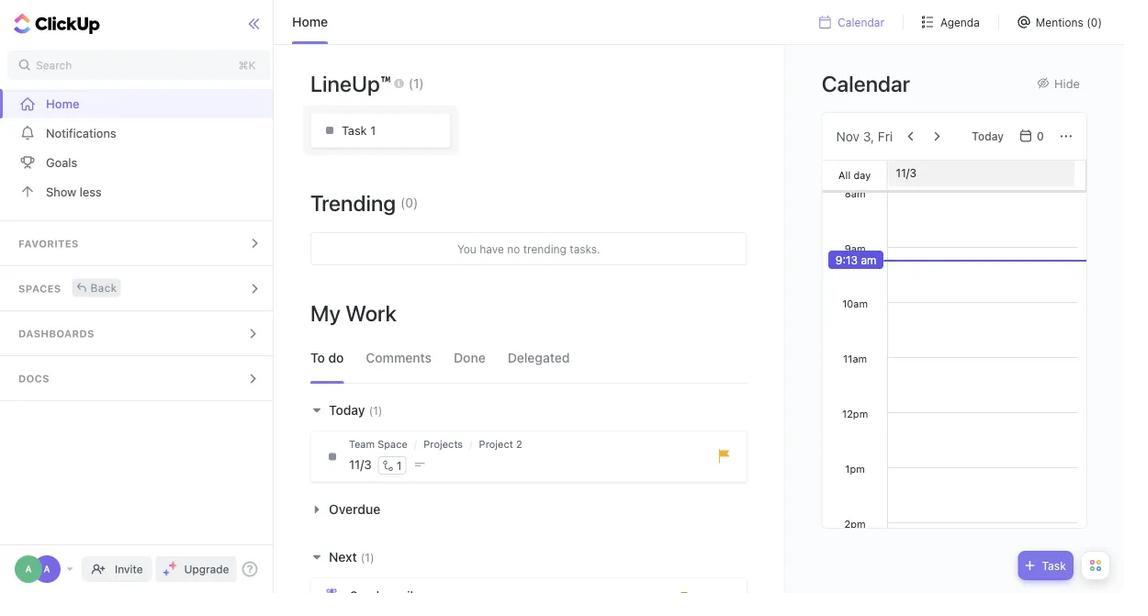 Task type: vqa. For each thing, say whether or not it's contained in the screenshot.
left POSTSALE
no



Task type: locate. For each thing, give the bounding box(es) containing it.
dashboards
[[18, 328, 94, 340]]

11/3 down team
[[349, 458, 372, 472]]

1 horizontal spatial today
[[972, 130, 1004, 143]]

am
[[861, 254, 876, 266]]

home up lineup
[[292, 14, 328, 29]]

12pm
[[842, 408, 868, 420]]

2pm
[[844, 518, 866, 530]]

work
[[346, 300, 397, 326]]

invite
[[115, 563, 143, 576]]

goals link
[[0, 148, 278, 177]]

nov 3, fri button
[[837, 129, 893, 144]]

fri
[[878, 129, 893, 144]]

1 vertical spatial (0)
[[401, 195, 418, 210]]

1
[[370, 124, 376, 137], [397, 459, 402, 472]]

today (1)
[[329, 403, 383, 418]]

(0)
[[1087, 16, 1102, 28], [401, 195, 418, 210]]

1 vertical spatial (1)
[[369, 404, 383, 417]]

today for today (1)
[[329, 403, 365, 418]]

0 horizontal spatial home
[[46, 97, 80, 111]]

today
[[972, 130, 1004, 143], [329, 403, 365, 418]]

done button
[[454, 334, 486, 383]]

(1) up ‎task 1 link
[[409, 75, 424, 90]]

(1) inside today (1)
[[369, 404, 383, 417]]

0 button
[[1015, 125, 1052, 147]]

agenda
[[941, 16, 980, 28]]

home
[[292, 14, 328, 29], [46, 97, 80, 111]]

1 vertical spatial calendar
[[822, 70, 911, 96]]

0 horizontal spatial a
[[25, 564, 32, 575]]

you have no trending tasks.
[[457, 243, 601, 255]]

0 horizontal spatial today
[[329, 403, 365, 418]]

11/3 right day
[[896, 167, 917, 180]]

delegated button
[[508, 334, 570, 383]]

delegated
[[508, 351, 570, 366]]

show
[[46, 185, 76, 199]]

comments
[[366, 351, 432, 366]]

0 vertical spatial today
[[972, 130, 1004, 143]]

0 vertical spatial 11/3
[[896, 167, 917, 180]]

0 horizontal spatial /
[[414, 438, 417, 450]]

all
[[839, 170, 851, 181]]

/
[[414, 438, 417, 450], [470, 438, 473, 450]]

0 vertical spatial 1
[[370, 124, 376, 137]]

a
[[25, 564, 32, 575], [44, 564, 50, 575]]

today inside the to do tab panel
[[329, 403, 365, 418]]

1 horizontal spatial 11/3
[[896, 167, 917, 180]]

calendar
[[838, 16, 885, 28], [822, 70, 911, 96]]

0 horizontal spatial 11/3
[[349, 458, 372, 472]]

home up notifications
[[46, 97, 80, 111]]

1 vertical spatial 11/3
[[349, 458, 372, 472]]

today up team
[[329, 403, 365, 418]]

no
[[507, 243, 520, 255]]

home link
[[0, 89, 278, 119]]

notifications
[[46, 126, 116, 140]]

nov
[[837, 129, 860, 144]]

/ right space
[[414, 438, 417, 450]]

1 horizontal spatial (0)
[[1087, 16, 1102, 28]]

comments button
[[366, 334, 432, 383]]

sparkle svg 1 image
[[169, 561, 178, 571]]

today left 0 dropdown button
[[972, 130, 1004, 143]]

(0) right 'mentions'
[[1087, 16, 1102, 28]]

task
[[1042, 560, 1067, 572]]

upgrade link
[[156, 557, 237, 582]]

2 vertical spatial (1)
[[361, 551, 374, 564]]

home inside sidebar navigation
[[46, 97, 80, 111]]

1 horizontal spatial home
[[292, 14, 328, 29]]

(1)
[[409, 75, 424, 90], [369, 404, 383, 417], [361, 551, 374, 564]]

3,
[[864, 129, 875, 144]]

(1) inside next (1)
[[361, 551, 374, 564]]

1 vertical spatial home
[[46, 97, 80, 111]]

favorites button
[[0, 221, 278, 266]]

1 inside the to do tab panel
[[397, 459, 402, 472]]

1 horizontal spatial /
[[470, 438, 473, 450]]

0 vertical spatial calendar
[[838, 16, 885, 28]]

0 horizontal spatial (0)
[[401, 195, 418, 210]]

back link
[[72, 279, 121, 297]]

goals
[[46, 156, 77, 170]]

trending (0)
[[311, 190, 418, 216]]

0 horizontal spatial 1
[[370, 124, 376, 137]]

1 down space
[[397, 459, 402, 472]]

team space / projects / project 2
[[349, 438, 522, 450]]

my
[[311, 300, 341, 326]]

⌘k
[[238, 59, 256, 72]]

(1) up team space link
[[369, 404, 383, 417]]

have
[[480, 243, 504, 255]]

project 2 link
[[479, 438, 522, 450]]

day
[[854, 170, 871, 181]]

team space link
[[349, 438, 408, 450]]

(0) right trending
[[401, 195, 418, 210]]

team
[[349, 438, 375, 450]]

(1) right 'next'
[[361, 551, 374, 564]]

today for today
[[972, 130, 1004, 143]]

upgrade
[[184, 563, 229, 576]]

11/3 inside the to do tab panel
[[349, 458, 372, 472]]

1 vertical spatial today
[[329, 403, 365, 418]]

today inside today button
[[972, 130, 1004, 143]]

project
[[479, 438, 513, 450]]

my work
[[311, 300, 397, 326]]

(0) inside the trending (0)
[[401, 195, 418, 210]]

1 horizontal spatial 1
[[397, 459, 402, 472]]

1 vertical spatial 1
[[397, 459, 402, 472]]

/ left project
[[470, 438, 473, 450]]

1 horizontal spatial a
[[44, 564, 50, 575]]

0 vertical spatial (0)
[[1087, 16, 1102, 28]]

11/3
[[896, 167, 917, 180], [349, 458, 372, 472]]

1 right ‎task
[[370, 124, 376, 137]]



Task type: describe. For each thing, give the bounding box(es) containing it.
0 vertical spatial (1)
[[409, 75, 424, 90]]

sidebar navigation
[[0, 0, 278, 594]]

spaces
[[18, 283, 61, 295]]

favorites
[[18, 238, 79, 250]]

overdue button
[[311, 502, 385, 517]]

done
[[454, 351, 486, 366]]

to
[[311, 351, 325, 366]]

10am
[[842, 298, 868, 310]]

show less
[[46, 185, 102, 199]]

tasks.
[[570, 243, 601, 255]]

1 / from the left
[[414, 438, 417, 450]]

overdue
[[329, 502, 381, 517]]

back
[[91, 282, 117, 294]]

nov 3, fri
[[837, 129, 893, 144]]

‎task 1 link
[[311, 113, 451, 148]]

‎task 1
[[342, 124, 376, 137]]

lineup
[[311, 71, 380, 96]]

1pm
[[845, 463, 865, 475]]

2 a from the left
[[44, 564, 50, 575]]

docs
[[18, 373, 49, 385]]

mentions (0)
[[1036, 16, 1102, 28]]

2 / from the left
[[470, 438, 473, 450]]

(1) for next
[[361, 551, 374, 564]]

0
[[1037, 130, 1044, 143]]

1 a from the left
[[25, 564, 32, 575]]

less
[[80, 185, 102, 199]]

‎task
[[342, 124, 367, 137]]

sparkle svg 2 image
[[163, 570, 170, 577]]

projects
[[424, 438, 463, 450]]

2
[[516, 438, 522, 450]]

to do button
[[311, 334, 344, 383]]

notifications link
[[0, 119, 278, 148]]

(1) for today
[[369, 404, 383, 417]]

next
[[329, 550, 357, 565]]

today button
[[965, 125, 1012, 147]]

11am
[[843, 353, 867, 365]]

my work tab list
[[301, 334, 757, 383]]

mentions
[[1036, 16, 1084, 28]]

(0) for mentions
[[1087, 16, 1102, 28]]

hide
[[1055, 76, 1080, 90]]

9:13
[[835, 254, 858, 266]]

to do
[[311, 351, 344, 366]]

you
[[457, 243, 477, 255]]

trending
[[523, 243, 567, 255]]

0 vertical spatial home
[[292, 14, 328, 29]]

projects link
[[424, 438, 463, 450]]

to do tab panel
[[292, 390, 766, 594]]

all day
[[839, 170, 871, 181]]

9:13 am
[[835, 254, 876, 266]]

do
[[328, 351, 344, 366]]

search
[[36, 59, 72, 72]]

space
[[378, 438, 408, 450]]

9am
[[844, 243, 865, 254]]

(0) for trending
[[401, 195, 418, 210]]

next (1)
[[329, 550, 374, 565]]

trending
[[311, 190, 396, 216]]

8am
[[844, 187, 865, 199]]



